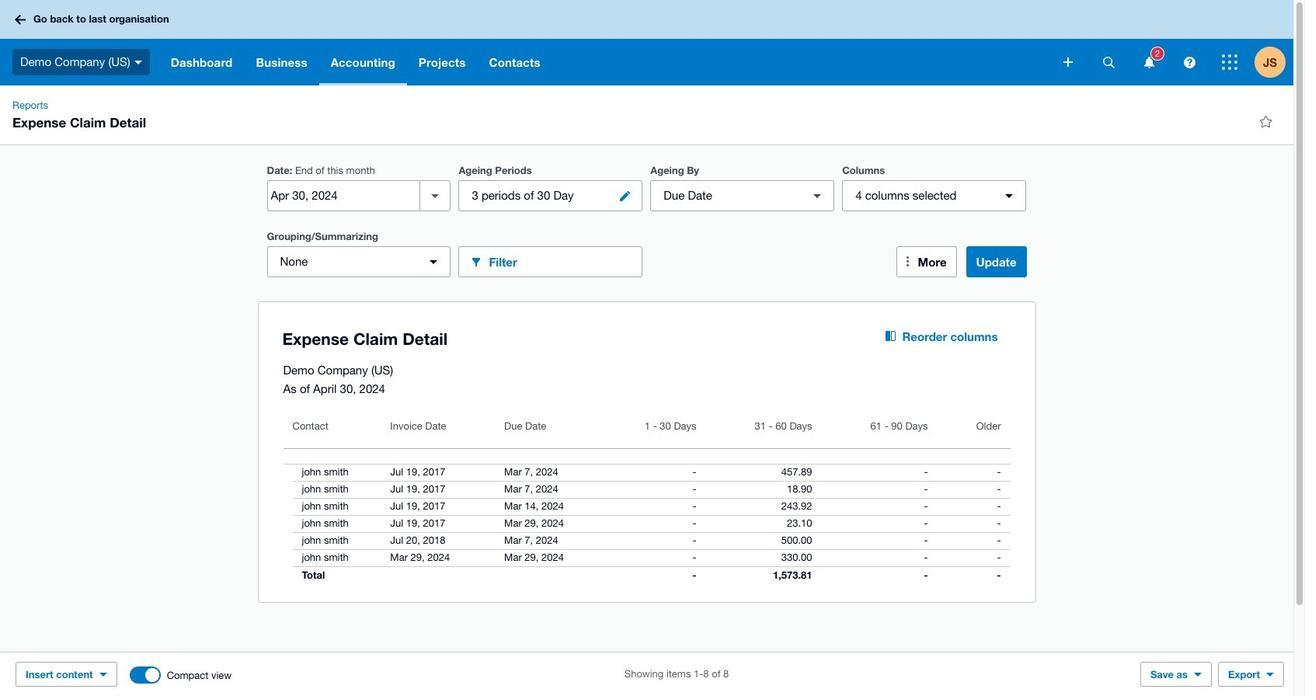 Task type: describe. For each thing, give the bounding box(es) containing it.
list of convenience dates image
[[420, 180, 451, 211]]

add to favourites image
[[1250, 106, 1282, 137]]

Report title field
[[279, 322, 849, 357]]

Select end date field
[[268, 181, 420, 211]]

1 horizontal spatial svg image
[[1144, 56, 1154, 68]]

report output element
[[283, 411, 1011, 584]]



Task type: locate. For each thing, give the bounding box(es) containing it.
svg image
[[15, 14, 26, 24], [1222, 54, 1238, 70], [1103, 56, 1115, 68], [1184, 56, 1196, 68], [134, 60, 142, 64]]

banner
[[0, 0, 1294, 85]]

0 horizontal spatial svg image
[[1064, 58, 1073, 67]]

svg image
[[1144, 56, 1154, 68], [1064, 58, 1073, 67]]



Task type: vqa. For each thing, say whether or not it's contained in the screenshot.
2nd Dec from the top of the the Report output element
no



